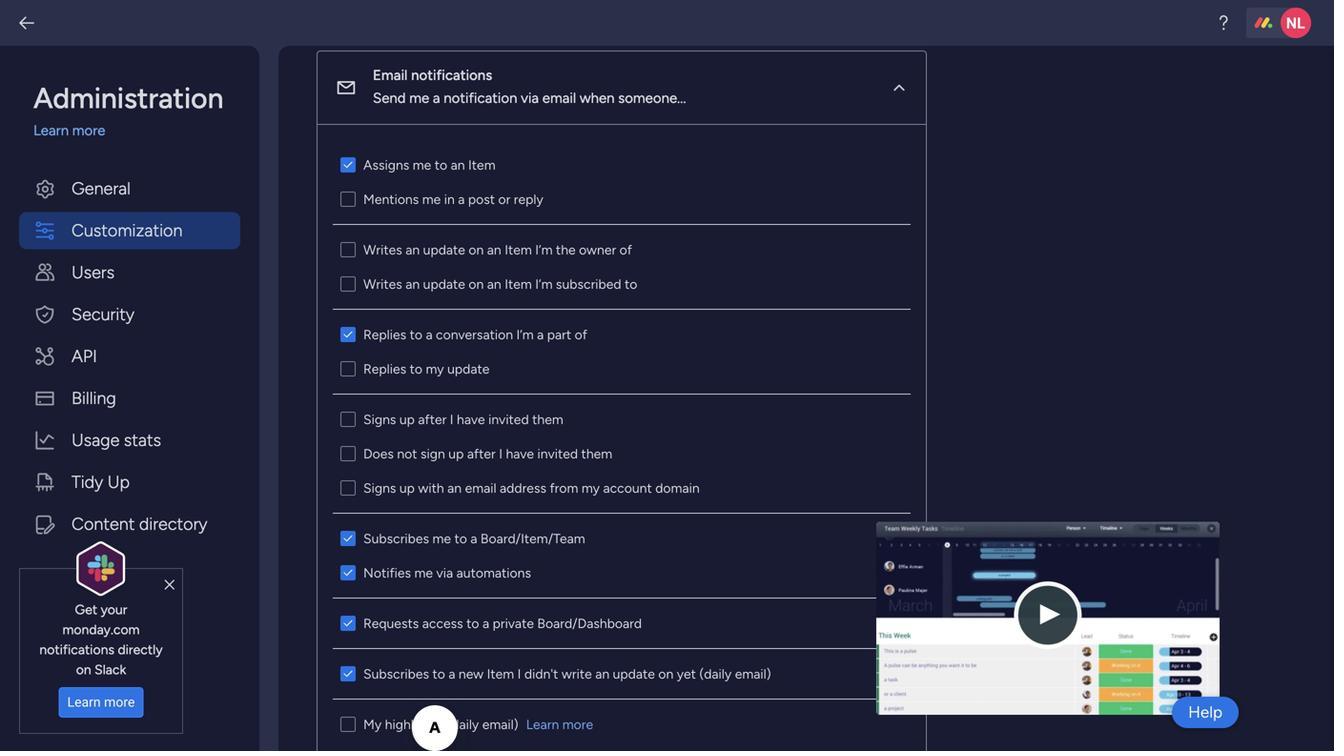 Task type: locate. For each thing, give the bounding box(es) containing it.
signs up after i have invited them
[[364, 412, 564, 428]]

usage stats
[[72, 430, 161, 451]]

1 vertical spatial learn more
[[526, 717, 594, 733]]

more down administration on the top of page
[[72, 122, 105, 139]]

1 horizontal spatial have
[[506, 446, 534, 462]]

have up address
[[506, 446, 534, 462]]

users button
[[19, 254, 240, 292]]

tidy
[[72, 472, 103, 493]]

1 horizontal spatial (daily
[[700, 666, 732, 683]]

your
[[101, 602, 127, 618]]

dapulse x slim image
[[1192, 536, 1205, 554]]

1 vertical spatial email)
[[483, 717, 519, 733]]

via down subscribes me to a board/item/team on the left
[[437, 565, 453, 581]]

signs down does
[[364, 480, 396, 497]]

0 vertical spatial subscribes
[[364, 531, 429, 547]]

learn down didn't
[[526, 717, 559, 733]]

more
[[72, 122, 105, 139], [104, 695, 135, 711], [563, 717, 594, 733]]

learn more button
[[59, 688, 143, 719]]

notifies me via automations
[[364, 565, 531, 581]]

1 vertical spatial replies
[[364, 361, 407, 377]]

replies up replies to my update at the left
[[364, 327, 407, 343]]

1 vertical spatial subscribes
[[364, 666, 429, 683]]

0 vertical spatial them
[[533, 412, 564, 428]]

an up replies to a conversation i'm a part of
[[406, 276, 420, 292]]

get your monday.com notifications directly on slack
[[40, 602, 163, 678]]

general
[[72, 178, 131, 199]]

my down conversation
[[426, 361, 444, 377]]

me for mentions
[[422, 191, 441, 207]]

email notifications send me a notification via email when someone...
[[373, 67, 687, 107]]

me up notifies me via automations
[[433, 531, 451, 547]]

2 replies from the top
[[364, 361, 407, 377]]

more down write
[[563, 717, 594, 733]]

0 horizontal spatial my
[[426, 361, 444, 377]]

email) right yet
[[735, 666, 772, 683]]

on down writes an update on an item i'm the owner of
[[469, 276, 484, 292]]

i'm left subscribed
[[536, 276, 553, 292]]

a left part
[[537, 327, 544, 343]]

with
[[418, 480, 444, 497]]

0 vertical spatial learn more
[[67, 695, 135, 711]]

1 horizontal spatial invited
[[538, 446, 578, 462]]

1 signs from the top
[[364, 412, 396, 428]]

item right new
[[487, 666, 515, 683]]

yet
[[677, 666, 696, 683]]

my right the from on the bottom left of the page
[[582, 480, 600, 497]]

0 horizontal spatial (daily
[[447, 717, 479, 733]]

mentions
[[364, 191, 419, 207]]

writes
[[364, 242, 402, 258], [364, 276, 402, 292]]

0 vertical spatial have
[[457, 412, 485, 428]]

learn down administration on the top of page
[[33, 122, 69, 139]]

1 vertical spatial signs
[[364, 480, 396, 497]]

0 vertical spatial notifications
[[411, 67, 493, 84]]

me left in
[[422, 191, 441, 207]]

to right access
[[467, 616, 480, 632]]

email left when
[[543, 90, 576, 107]]

send
[[373, 90, 406, 107]]

help image
[[1215, 13, 1234, 32]]

on left slack
[[76, 662, 91, 678]]

2 signs from the top
[[364, 480, 396, 497]]

via inside email notifications send me a notification via email when someone...
[[521, 90, 539, 107]]

email down does not sign up after i have invited them
[[465, 480, 497, 497]]

signs up with an email address from my account domain
[[364, 480, 700, 497]]

1 subscribes from the top
[[364, 531, 429, 547]]

region
[[318, 125, 927, 752]]

writes an update on an item i'm subscribed to
[[364, 276, 638, 292]]

1 vertical spatial up
[[449, 446, 464, 462]]

to up in
[[435, 157, 448, 173]]

1 writes from the top
[[364, 242, 402, 258]]

a left new
[[449, 666, 456, 683]]

me right the assigns on the top of page
[[413, 157, 432, 173]]

i left didn't
[[518, 666, 521, 683]]

subscribes for subscribes me to a board/item/team
[[364, 531, 429, 547]]

0 horizontal spatial email)
[[483, 717, 519, 733]]

part
[[547, 327, 572, 343]]

1 horizontal spatial email)
[[735, 666, 772, 683]]

i up does not sign up after i have invited them
[[450, 412, 454, 428]]

after down the signs up after i have invited them
[[467, 446, 496, 462]]

1 vertical spatial learn
[[67, 695, 101, 711]]

content directory button
[[19, 506, 240, 543]]

(daily right the highlights
[[447, 717, 479, 733]]

1 horizontal spatial i
[[499, 446, 503, 462]]

have up does not sign up after i have invited them
[[457, 412, 485, 428]]

me
[[410, 90, 430, 107], [413, 157, 432, 173], [422, 191, 441, 207], [433, 531, 451, 547], [415, 565, 433, 581]]

i'm left part
[[517, 327, 534, 343]]

1 horizontal spatial notifications
[[411, 67, 493, 84]]

1 vertical spatial email
[[465, 480, 497, 497]]

them up account
[[582, 446, 613, 462]]

1 vertical spatial (daily
[[447, 717, 479, 733]]

me right send
[[410, 90, 430, 107]]

i'm left the
[[536, 242, 553, 258]]

0 vertical spatial email
[[543, 90, 576, 107]]

(daily right yet
[[700, 666, 732, 683]]

item up the writes an update on an item i'm subscribed to
[[505, 242, 532, 258]]

on
[[469, 242, 484, 258], [469, 276, 484, 292], [76, 662, 91, 678], [659, 666, 674, 683]]

learn more link down subscribes to a new item i didn't write an update on yet (daily email)
[[526, 716, 594, 735]]

mentions me in a post or reply
[[364, 191, 544, 207]]

does
[[364, 446, 394, 462]]

learn more down subscribes to a new item i didn't write an update on yet (daily email)
[[526, 717, 594, 733]]

notifications inside email notifications send me a notification via email when someone...
[[411, 67, 493, 84]]

subscribes down requests
[[364, 666, 429, 683]]

item
[[469, 157, 496, 173], [505, 242, 532, 258], [505, 276, 532, 292], [487, 666, 515, 683]]

them
[[533, 412, 564, 428], [582, 446, 613, 462]]

2 vertical spatial i
[[518, 666, 521, 683]]

signs up does
[[364, 412, 396, 428]]

learn
[[33, 122, 69, 139], [67, 695, 101, 711], [526, 717, 559, 733]]

administration learn more
[[33, 81, 224, 139]]

an down writes an update on an item i'm the owner of
[[487, 276, 502, 292]]

0 vertical spatial (daily
[[700, 666, 732, 683]]

0 horizontal spatial have
[[457, 412, 485, 428]]

notification
[[444, 90, 518, 107]]

learn more link down administration on the top of page
[[33, 120, 240, 142]]

subscribes me to a board/item/team
[[364, 531, 586, 547]]

(daily
[[700, 666, 732, 683], [447, 717, 479, 733]]

get
[[75, 602, 97, 618]]

stats
[[124, 430, 161, 451]]

0 vertical spatial more
[[72, 122, 105, 139]]

on up the writes an update on an item i'm subscribed to
[[469, 242, 484, 258]]

1 horizontal spatial learn more
[[526, 717, 594, 733]]

a right in
[[458, 191, 465, 207]]

0 vertical spatial of
[[620, 242, 633, 258]]

subscribes to a new item i didn't write an update on yet (daily email)
[[364, 666, 772, 683]]

0 horizontal spatial notifications
[[40, 642, 114, 658]]

0 vertical spatial via
[[521, 90, 539, 107]]

tidy up
[[72, 472, 130, 493]]

of right owner
[[620, 242, 633, 258]]

1 vertical spatial my
[[582, 480, 600, 497]]

a left private in the bottom left of the page
[[483, 616, 490, 632]]

i
[[450, 412, 454, 428], [499, 446, 503, 462], [518, 666, 521, 683]]

up up not
[[400, 412, 415, 428]]

i up address
[[499, 446, 503, 462]]

dapulse x slim image
[[165, 577, 175, 594]]

i'm for the
[[536, 242, 553, 258]]

writes an update on an item i'm the owner of
[[364, 242, 633, 258]]

after up 'sign'
[[418, 412, 447, 428]]

of right part
[[575, 327, 588, 343]]

up right 'sign'
[[449, 446, 464, 462]]

learn inside region
[[526, 717, 559, 733]]

0 vertical spatial i'm
[[536, 242, 553, 258]]

an down mentions
[[406, 242, 420, 258]]

update up conversation
[[423, 276, 466, 292]]

owner
[[579, 242, 617, 258]]

0 vertical spatial email)
[[735, 666, 772, 683]]

directory
[[139, 514, 208, 535]]

replies up does
[[364, 361, 407, 377]]

notifications down monday.com
[[40, 642, 114, 658]]

more down slack
[[104, 695, 135, 711]]

1 vertical spatial learn more link
[[526, 716, 594, 735]]

to
[[435, 157, 448, 173], [625, 276, 638, 292], [410, 327, 423, 343], [410, 361, 423, 377], [455, 531, 467, 547], [467, 616, 480, 632], [433, 666, 445, 683]]

email)
[[735, 666, 772, 683], [483, 717, 519, 733]]

2 vertical spatial learn
[[526, 717, 559, 733]]

email) down new
[[483, 717, 519, 733]]

0 horizontal spatial learn more link
[[33, 120, 240, 142]]

2 horizontal spatial i
[[518, 666, 521, 683]]

1 vertical spatial i'm
[[536, 276, 553, 292]]

i for new
[[518, 666, 521, 683]]

0 vertical spatial my
[[426, 361, 444, 377]]

0 vertical spatial i
[[450, 412, 454, 428]]

subscribes up notifies
[[364, 531, 429, 547]]

0 vertical spatial invited
[[489, 412, 529, 428]]

email
[[543, 90, 576, 107], [465, 480, 497, 497]]

learn down slack
[[67, 695, 101, 711]]

billing button
[[19, 380, 240, 417]]

notifications
[[411, 67, 493, 84], [40, 642, 114, 658]]

1 horizontal spatial via
[[521, 90, 539, 107]]

invited up does not sign up after i have invited them
[[489, 412, 529, 428]]

1 vertical spatial have
[[506, 446, 534, 462]]

via right notification
[[521, 90, 539, 107]]

0 vertical spatial up
[[400, 412, 415, 428]]

up
[[400, 412, 415, 428], [449, 446, 464, 462], [400, 480, 415, 497]]

new
[[459, 666, 484, 683]]

1 vertical spatial them
[[582, 446, 613, 462]]

customization
[[72, 220, 183, 241]]

1 replies from the top
[[364, 327, 407, 343]]

an
[[451, 157, 465, 173], [406, 242, 420, 258], [487, 242, 502, 258], [406, 276, 420, 292], [487, 276, 502, 292], [448, 480, 462, 497], [596, 666, 610, 683]]

0 horizontal spatial email
[[465, 480, 497, 497]]

on inside get your monday.com notifications directly on slack
[[76, 662, 91, 678]]

after
[[418, 412, 447, 428], [467, 446, 496, 462]]

learn more link
[[33, 120, 240, 142], [526, 716, 594, 735]]

or
[[499, 191, 511, 207]]

0 vertical spatial replies
[[364, 327, 407, 343]]

address
[[500, 480, 547, 497]]

0 vertical spatial writes
[[364, 242, 402, 258]]

0 vertical spatial learn
[[33, 122, 69, 139]]

1 vertical spatial via
[[437, 565, 453, 581]]

in
[[444, 191, 455, 207]]

1 vertical spatial writes
[[364, 276, 402, 292]]

general button
[[19, 170, 240, 208]]

learn more inside region
[[526, 717, 594, 733]]

up left with
[[400, 480, 415, 497]]

1 vertical spatial more
[[104, 695, 135, 711]]

invited up the from on the bottom left of the page
[[538, 446, 578, 462]]

via
[[521, 90, 539, 107], [437, 565, 453, 581]]

notifies
[[364, 565, 411, 581]]

0 horizontal spatial learn more
[[67, 695, 135, 711]]

region containing assigns me to an item
[[318, 125, 927, 752]]

email inside email notifications send me a notification via email when someone...
[[543, 90, 576, 107]]

a inside email notifications send me a notification via email when someone...
[[433, 90, 440, 107]]

me right notifies
[[415, 565, 433, 581]]

learn more
[[67, 695, 135, 711], [526, 717, 594, 733]]

2 writes from the top
[[364, 276, 402, 292]]

write
[[562, 666, 592, 683]]

a left notification
[[433, 90, 440, 107]]

1 horizontal spatial email
[[543, 90, 576, 107]]

0 horizontal spatial of
[[575, 327, 588, 343]]

signs for signs up with an email address from my account domain
[[364, 480, 396, 497]]

1 vertical spatial after
[[467, 446, 496, 462]]

update
[[423, 242, 466, 258], [423, 276, 466, 292], [448, 361, 490, 377], [613, 666, 655, 683]]

replies
[[364, 327, 407, 343], [364, 361, 407, 377]]

item up post
[[469, 157, 496, 173]]

content directory
[[72, 514, 208, 535]]

1 vertical spatial notifications
[[40, 642, 114, 658]]

1 vertical spatial i
[[499, 446, 503, 462]]

2 vertical spatial up
[[400, 480, 415, 497]]

have
[[457, 412, 485, 428], [506, 446, 534, 462]]

an right with
[[448, 480, 462, 497]]

api
[[72, 346, 97, 367]]

up for with
[[400, 480, 415, 497]]

invited
[[489, 412, 529, 428], [538, 446, 578, 462]]

them up does not sign up after i have invited them
[[533, 412, 564, 428]]

1 horizontal spatial after
[[467, 446, 496, 462]]

to up notifies me via automations
[[455, 531, 467, 547]]

0 horizontal spatial after
[[418, 412, 447, 428]]

2 subscribes from the top
[[364, 666, 429, 683]]

learn more down slack
[[67, 695, 135, 711]]

notifications up notification
[[411, 67, 493, 84]]

0 vertical spatial signs
[[364, 412, 396, 428]]

me for notifies
[[415, 565, 433, 581]]

my
[[426, 361, 444, 377], [582, 480, 600, 497]]



Task type: describe. For each thing, give the bounding box(es) containing it.
1 vertical spatial invited
[[538, 446, 578, 462]]

writes for writes an update on an item i'm subscribed to
[[364, 276, 402, 292]]

someone...
[[619, 90, 687, 107]]

item down writes an update on an item i'm the owner of
[[505, 276, 532, 292]]

usage stats button
[[19, 422, 240, 459]]

back to workspace image
[[17, 13, 36, 32]]

to right subscribed
[[625, 276, 638, 292]]

not
[[397, 446, 418, 462]]

requests access to a private board/dashboard
[[364, 616, 642, 632]]

0 horizontal spatial invited
[[489, 412, 529, 428]]

board/dashboard
[[538, 616, 642, 632]]

0 horizontal spatial them
[[533, 412, 564, 428]]

assigns
[[364, 157, 410, 173]]

writes for writes an update on an item i'm the owner of
[[364, 242, 402, 258]]

usage
[[72, 430, 120, 451]]

conversation
[[436, 327, 513, 343]]

reply
[[514, 191, 544, 207]]

customization button
[[19, 212, 240, 250]]

my highlights (daily email)
[[364, 717, 519, 733]]

learn inside button
[[67, 695, 101, 711]]

0 vertical spatial learn more link
[[33, 120, 240, 142]]

up
[[108, 472, 130, 493]]

an right write
[[596, 666, 610, 683]]

my
[[364, 717, 382, 733]]

me for subscribes
[[433, 531, 451, 547]]

more inside button
[[104, 695, 135, 711]]

up for after
[[400, 412, 415, 428]]

i'm for subscribed
[[536, 276, 553, 292]]

0 horizontal spatial i
[[450, 412, 454, 428]]

an up mentions me in a post or reply
[[451, 157, 465, 173]]

me inside email notifications send me a notification via email when someone...
[[410, 90, 430, 107]]

billing
[[72, 388, 116, 409]]

sign
[[421, 446, 445, 462]]

api button
[[19, 338, 240, 375]]

more inside the administration learn more
[[72, 122, 105, 139]]

the
[[556, 242, 576, 258]]

slack
[[95, 662, 126, 678]]

security
[[72, 304, 135, 325]]

1 vertical spatial of
[[575, 327, 588, 343]]

administration
[[33, 81, 224, 115]]

2 vertical spatial i'm
[[517, 327, 534, 343]]

requests
[[364, 616, 419, 632]]

help
[[1189, 703, 1223, 723]]

on left yet
[[659, 666, 674, 683]]

highlights
[[385, 717, 444, 733]]

subscribed
[[556, 276, 622, 292]]

didn't
[[525, 666, 559, 683]]

a up automations
[[471, 531, 478, 547]]

domain
[[656, 480, 700, 497]]

account
[[603, 480, 652, 497]]

noah lott image
[[1281, 8, 1312, 38]]

post
[[468, 191, 495, 207]]

i for up
[[499, 446, 503, 462]]

update left yet
[[613, 666, 655, 683]]

private
[[493, 616, 534, 632]]

to down replies to a conversation i'm a part of
[[410, 361, 423, 377]]

an up the writes an update on an item i'm subscribed to
[[487, 242, 502, 258]]

1 horizontal spatial my
[[582, 480, 600, 497]]

users
[[72, 262, 115, 283]]

notifications inside get your monday.com notifications directly on slack
[[40, 642, 114, 658]]

0 horizontal spatial via
[[437, 565, 453, 581]]

content
[[72, 514, 135, 535]]

1 horizontal spatial learn more link
[[526, 716, 594, 735]]

learn more inside button
[[67, 695, 135, 711]]

replies to my update
[[364, 361, 490, 377]]

update down conversation
[[448, 361, 490, 377]]

learn inside the administration learn more
[[33, 122, 69, 139]]

1 horizontal spatial them
[[582, 446, 613, 462]]

replies for replies to my update
[[364, 361, 407, 377]]

monday.com
[[63, 622, 140, 638]]

tidy up button
[[19, 464, 240, 501]]

automations
[[457, 565, 531, 581]]

directly
[[118, 642, 163, 658]]

signs for signs up after i have invited them
[[364, 412, 396, 428]]

a up replies to my update at the left
[[426, 327, 433, 343]]

replies for replies to a conversation i'm a part of
[[364, 327, 407, 343]]

me for assigns
[[413, 157, 432, 173]]

assigns me to an item
[[364, 157, 496, 173]]

does not sign up after i have invited them
[[364, 446, 613, 462]]

from
[[550, 480, 579, 497]]

help button
[[1173, 698, 1240, 729]]

0 vertical spatial after
[[418, 412, 447, 428]]

security button
[[19, 296, 240, 333]]

board/item/team
[[481, 531, 586, 547]]

email
[[373, 67, 408, 84]]

to up replies to my update at the left
[[410, 327, 423, 343]]

when
[[580, 90, 615, 107]]

2 vertical spatial more
[[563, 717, 594, 733]]

replies to a conversation i'm a part of
[[364, 327, 588, 343]]

to left new
[[433, 666, 445, 683]]

subscribes for subscribes to a new item i didn't write an update on yet (daily email)
[[364, 666, 429, 683]]

1 horizontal spatial of
[[620, 242, 633, 258]]

access
[[422, 616, 463, 632]]

update down in
[[423, 242, 466, 258]]



Task type: vqa. For each thing, say whether or not it's contained in the screenshot.
Learn more LINK to the bottom
yes



